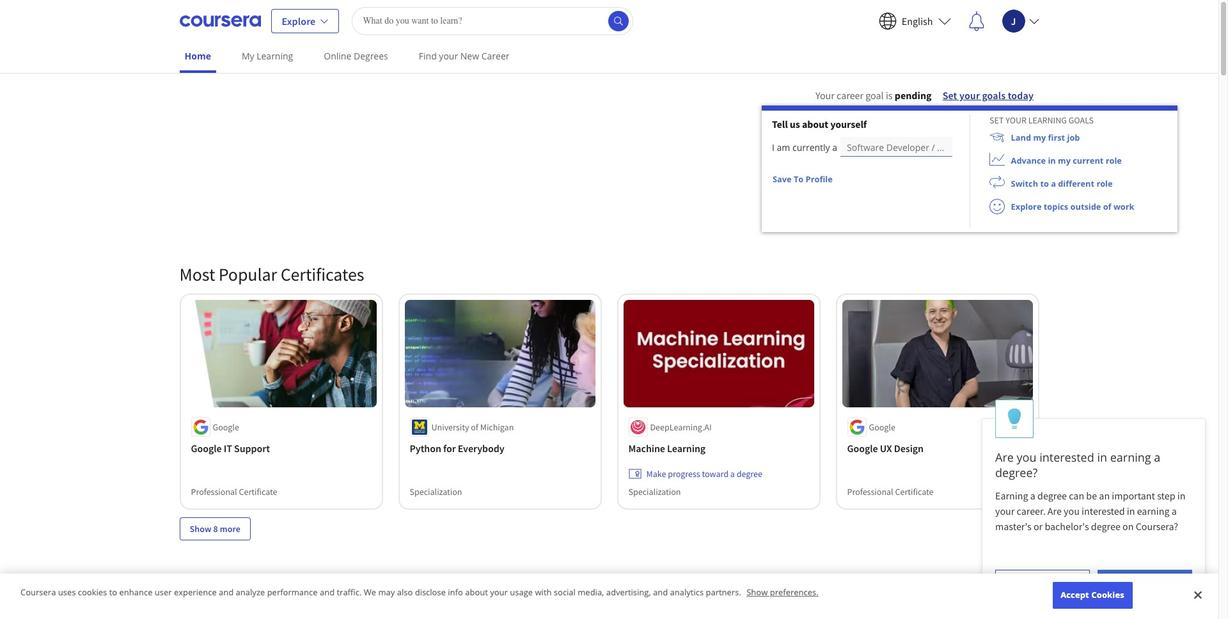 Task type: vqa. For each thing, say whether or not it's contained in the screenshot.
the in
yes



Task type: describe. For each thing, give the bounding box(es) containing it.
professional certificate for ux
[[848, 486, 934, 498]]

home link
[[180, 42, 216, 73]]

cookies
[[78, 587, 107, 599]]

learning for machine learning
[[668, 442, 706, 455]]

media,
[[578, 587, 604, 599]]

degree?
[[996, 465, 1038, 481]]

earning inside the are you interested in earning a degree?
[[1111, 450, 1152, 465]]

to
[[794, 173, 804, 185]]

also
[[397, 587, 413, 599]]

university
[[432, 422, 469, 433]]

deeplearning.ai
[[651, 422, 712, 433]]

a inside 'element'
[[731, 468, 735, 480]]

find
[[419, 50, 437, 62]]

my learning
[[242, 50, 293, 62]]

home
[[185, 50, 211, 62]]

coursera
[[20, 587, 56, 599]]

set your goals today region
[[762, 106, 1178, 232]]

in inside button
[[1049, 155, 1057, 166]]

switch to a different role
[[1012, 178, 1114, 189]]

english button
[[872, 4, 959, 37]]

find your new career link
[[414, 42, 515, 70]]

google left 'it'
[[191, 442, 222, 455]]

on
[[1123, 520, 1135, 533]]

save to profile button
[[773, 168, 834, 191]]

engineer
[[938, 141, 975, 154]]

work
[[1114, 201, 1135, 213]]

tell us about yourself
[[773, 118, 867, 131]]

role for advance in my current role
[[1107, 155, 1123, 166]]

progress
[[668, 468, 701, 480]]

for
[[444, 442, 456, 455]]

i am currently a
[[773, 141, 838, 154]]

tell
[[773, 118, 788, 131]]

advance
[[1012, 155, 1047, 166]]

more
[[220, 523, 241, 535]]

yourself
[[831, 118, 867, 131]]

career.
[[1017, 505, 1046, 518]]

accept cookies
[[1061, 590, 1125, 601]]

earning
[[996, 490, 1029, 502]]

2 vertical spatial degree
[[1092, 520, 1121, 533]]

8
[[213, 523, 218, 535]]

j
[[1012, 14, 1017, 27]]

make progress toward a degree
[[647, 468, 763, 480]]

us
[[790, 118, 801, 131]]

a inside the are you interested in earning a degree?
[[1155, 450, 1161, 465]]

pending
[[895, 89, 932, 102]]

alice element
[[983, 400, 1207, 607]]

usage
[[510, 587, 533, 599]]

degree
[[254, 569, 306, 592]]

profile
[[806, 173, 833, 185]]

important
[[1113, 490, 1156, 502]]

of inside button
[[1104, 201, 1112, 213]]

yes link
[[1099, 570, 1193, 593]]

degrees
[[354, 50, 388, 62]]

goals inside set your goals today dropdown button
[[983, 89, 1006, 102]]

toward
[[702, 468, 729, 480]]

we
[[364, 587, 376, 599]]

bachelor's
[[1046, 520, 1090, 533]]

online degrees link
[[319, 42, 394, 70]]

earning inside earning a degree can be an important step in your career. are you interested in earning a master's or bachelor's degree on coursera?
[[1138, 505, 1170, 518]]

career
[[837, 89, 864, 102]]

google up google ux design
[[870, 422, 896, 433]]

am
[[777, 141, 791, 154]]

role for switch to a different role
[[1097, 178, 1114, 189]]

show 8 more
[[190, 523, 241, 535]]

goals inside set your goals today region
[[1069, 115, 1095, 126]]

your inside privacy alert dialog
[[490, 587, 508, 599]]

earn your degree
[[180, 569, 306, 592]]

yes
[[1140, 576, 1152, 587]]

not
[[1028, 576, 1041, 587]]

explore topics outside of work
[[1012, 201, 1135, 213]]

set for set your learning goals
[[990, 115, 1005, 126]]

professional for ux
[[848, 486, 894, 498]]

google up 'it'
[[213, 422, 239, 433]]

now
[[1043, 576, 1059, 587]]

earning a degree can be an important step in your career. are you interested in earning a master's or bachelor's degree on coursera?
[[996, 490, 1188, 533]]

save
[[773, 173, 792, 185]]

degree inside most popular certificates collection 'element'
[[737, 468, 763, 480]]

smile image
[[990, 199, 1006, 214]]

master's
[[996, 520, 1032, 533]]

google ux design link
[[848, 442, 1028, 455]]

career
[[482, 50, 510, 62]]

/
[[932, 141, 936, 154]]

different
[[1059, 178, 1095, 189]]

performance
[[267, 587, 318, 599]]

goal
[[866, 89, 884, 102]]

coursera image
[[180, 11, 261, 31]]

my
[[242, 50, 255, 62]]

accept cookies button
[[1053, 583, 1133, 609]]

not now
[[1028, 576, 1059, 587]]

2 and from the left
[[320, 587, 335, 599]]

accept
[[1061, 590, 1090, 601]]

python
[[410, 442, 442, 455]]

repeat image
[[990, 176, 1006, 191]]

design
[[895, 442, 924, 455]]

privacy alert dialog
[[0, 574, 1219, 620]]

support
[[234, 442, 270, 455]]

in inside the are you interested in earning a degree?
[[1098, 450, 1108, 465]]

in right step
[[1178, 490, 1186, 502]]

google it support
[[191, 442, 270, 455]]

about inside set your goals today region
[[803, 118, 829, 131]]

michigan
[[481, 422, 514, 433]]

line chart image
[[990, 153, 1006, 168]]

google left ux
[[848, 442, 879, 455]]

are you interested in earning a degree?
[[996, 450, 1161, 481]]

set your goals today button
[[943, 85, 1034, 106]]

new
[[461, 50, 480, 62]]

land my first job button
[[971, 126, 1081, 149]]

preferences.
[[770, 587, 819, 599]]

python for everybody link
[[410, 442, 590, 455]]

job
[[1068, 132, 1081, 143]]

show preferences. link
[[747, 587, 819, 599]]

your inside earn your degree collection element
[[217, 569, 251, 592]]

explore for explore topics outside of work
[[1012, 201, 1042, 213]]

0 horizontal spatial my
[[1034, 132, 1047, 143]]

lightbulb tip image
[[1008, 408, 1022, 430]]

certificate for google ux design
[[896, 486, 934, 498]]

0 vertical spatial your
[[816, 89, 835, 102]]

cookies
[[1092, 590, 1125, 601]]

outside
[[1071, 201, 1102, 213]]



Task type: locate. For each thing, give the bounding box(es) containing it.
user
[[155, 587, 172, 599]]

1 specialization from the left
[[410, 486, 462, 498]]

1 certificate from the left
[[239, 486, 278, 498]]

an
[[1100, 490, 1111, 502]]

0 vertical spatial goals
[[983, 89, 1006, 102]]

learning
[[1029, 115, 1068, 126]]

learning inside most popular certificates collection 'element'
[[668, 442, 706, 455]]

specialization down python
[[410, 486, 462, 498]]

in down important
[[1128, 505, 1136, 518]]

certificate down design
[[896, 486, 934, 498]]

1 horizontal spatial about
[[803, 118, 829, 131]]

to inside button
[[1041, 178, 1050, 189]]

set up graduation cap image
[[990, 115, 1005, 126]]

a left different
[[1052, 178, 1057, 189]]

you
[[1017, 450, 1037, 465], [1065, 505, 1080, 518]]

1 vertical spatial earning
[[1138, 505, 1170, 518]]

0 horizontal spatial set
[[943, 89, 958, 102]]

1 horizontal spatial set
[[990, 115, 1005, 126]]

1 horizontal spatial your
[[816, 89, 835, 102]]

professional up show 8 more
[[191, 486, 237, 498]]

about inside privacy alert dialog
[[465, 587, 488, 599]]

disclose
[[415, 587, 446, 599]]

0 vertical spatial are
[[996, 450, 1014, 465]]

1 horizontal spatial certificate
[[896, 486, 934, 498]]

0 horizontal spatial explore
[[282, 14, 316, 27]]

0 vertical spatial to
[[1041, 178, 1050, 189]]

may
[[379, 587, 395, 599]]

be
[[1087, 490, 1098, 502]]

you up bachelor's
[[1065, 505, 1080, 518]]

explore inside button
[[1012, 201, 1042, 213]]

your inside dropdown button
[[960, 89, 981, 102]]

specialization down 'make' at bottom right
[[629, 486, 681, 498]]

1 vertical spatial degree
[[1038, 490, 1068, 502]]

are up bachelor's
[[1048, 505, 1062, 518]]

uses
[[58, 587, 76, 599]]

google it support link
[[191, 442, 372, 455]]

1 vertical spatial you
[[1065, 505, 1080, 518]]

professional down google ux design
[[848, 486, 894, 498]]

earn
[[180, 569, 214, 592]]

certificate down support
[[239, 486, 278, 498]]

0 vertical spatial show
[[190, 523, 212, 535]]

in
[[1049, 155, 1057, 166], [1098, 450, 1108, 465], [1178, 490, 1186, 502], [1128, 505, 1136, 518]]

your for new
[[439, 50, 458, 62]]

currently
[[793, 141, 831, 154]]

a
[[833, 141, 838, 154], [1052, 178, 1057, 189], [1155, 450, 1161, 465], [731, 468, 735, 480], [1031, 490, 1036, 502], [1172, 505, 1178, 518]]

in up an
[[1098, 450, 1108, 465]]

about right us
[[803, 118, 829, 131]]

show 8 more button
[[180, 518, 251, 541]]

1 horizontal spatial of
[[1104, 201, 1112, 213]]

goals left today
[[983, 89, 1006, 102]]

0 horizontal spatial degree
[[737, 468, 763, 480]]

1 vertical spatial goals
[[1069, 115, 1095, 126]]

help center image
[[1186, 586, 1201, 602]]

my
[[1034, 132, 1047, 143], [1059, 155, 1071, 166]]

to right switch
[[1041, 178, 1050, 189]]

professional for it
[[191, 486, 237, 498]]

to inside privacy alert dialog
[[109, 587, 117, 599]]

0 vertical spatial earning
[[1111, 450, 1152, 465]]

your left usage
[[490, 587, 508, 599]]

most popular certificates collection element
[[172, 243, 1048, 561]]

1 professional certificate from the left
[[191, 486, 278, 498]]

are inside earning a degree can be an important step in your career. are you interested in earning a master's or bachelor's degree on coursera?
[[1048, 505, 1062, 518]]

your right earn
[[217, 569, 251, 592]]

topics
[[1044, 201, 1069, 213]]

0 vertical spatial learning
[[257, 50, 293, 62]]

1 vertical spatial about
[[465, 587, 488, 599]]

coursera?
[[1137, 520, 1179, 533]]

1 horizontal spatial professional certificate
[[848, 486, 934, 498]]

you down lightbulb tip icon
[[1017, 450, 1037, 465]]

0 vertical spatial about
[[803, 118, 829, 131]]

set your learning goals
[[990, 115, 1095, 126]]

your up the land
[[1006, 115, 1027, 126]]

1 vertical spatial of
[[471, 422, 479, 433]]

What do you want to learn? text field
[[352, 7, 634, 35]]

of up everybody
[[471, 422, 479, 433]]

advance in my current role button
[[971, 149, 1123, 172]]

step
[[1158, 490, 1176, 502]]

1 horizontal spatial learning
[[668, 442, 706, 455]]

1 vertical spatial my
[[1059, 155, 1071, 166]]

set inside region
[[990, 115, 1005, 126]]

my left 'first'
[[1034, 132, 1047, 143]]

2 professional from the left
[[848, 486, 894, 498]]

popular
[[219, 263, 277, 286]]

0 horizontal spatial about
[[465, 587, 488, 599]]

0 vertical spatial explore
[[282, 14, 316, 27]]

learning right my
[[257, 50, 293, 62]]

0 horizontal spatial goals
[[983, 89, 1006, 102]]

social
[[554, 587, 576, 599]]

learning inside my learning link
[[257, 50, 293, 62]]

0 horizontal spatial to
[[109, 587, 117, 599]]

can
[[1070, 490, 1085, 502]]

show left the 8
[[190, 523, 212, 535]]

0 horizontal spatial show
[[190, 523, 212, 535]]

set for set your goals today
[[943, 89, 958, 102]]

online
[[324, 50, 352, 62]]

explore topics outside of work button
[[971, 195, 1135, 218]]

it
[[224, 442, 232, 455]]

1 vertical spatial your
[[217, 569, 251, 592]]

your left today
[[960, 89, 981, 102]]

you inside the are you interested in earning a degree?
[[1017, 450, 1037, 465]]

professional certificate up more
[[191, 486, 278, 498]]

show inside privacy alert dialog
[[747, 587, 768, 599]]

developer
[[887, 141, 930, 154]]

1 vertical spatial learning
[[668, 442, 706, 455]]

certificate for google it support
[[239, 486, 278, 498]]

earning up coursera?
[[1138, 505, 1170, 518]]

1 and from the left
[[219, 587, 234, 599]]

a down step
[[1172, 505, 1178, 518]]

specialization
[[410, 486, 462, 498], [629, 486, 681, 498]]

experience
[[174, 587, 217, 599]]

2 horizontal spatial degree
[[1092, 520, 1121, 533]]

python for everybody
[[410, 442, 505, 455]]

my learning link
[[237, 42, 298, 70]]

0 horizontal spatial professional
[[191, 486, 237, 498]]

1 vertical spatial role
[[1097, 178, 1114, 189]]

0 vertical spatial you
[[1017, 450, 1037, 465]]

of left work
[[1104, 201, 1112, 213]]

1 horizontal spatial and
[[320, 587, 335, 599]]

in down 'first'
[[1049, 155, 1057, 166]]

explore up "my learning" at the left top of the page
[[282, 14, 316, 27]]

explore
[[282, 14, 316, 27], [1012, 201, 1042, 213]]

a right "toward"
[[731, 468, 735, 480]]

your for goals
[[960, 89, 981, 102]]

machine learning link
[[629, 442, 809, 455]]

are inside the are you interested in earning a degree?
[[996, 450, 1014, 465]]

degree left can
[[1038, 490, 1068, 502]]

your right find
[[439, 50, 458, 62]]

traffic.
[[337, 587, 362, 599]]

2 certificate from the left
[[896, 486, 934, 498]]

most popular certificates
[[180, 263, 364, 286]]

learning for my learning
[[257, 50, 293, 62]]

machine learning
[[629, 442, 706, 455]]

0 vertical spatial set
[[943, 89, 958, 102]]

advance in my current role
[[1012, 155, 1123, 166]]

goals
[[983, 89, 1006, 102], [1069, 115, 1095, 126]]

your
[[816, 89, 835, 102], [217, 569, 251, 592]]

2 professional certificate from the left
[[848, 486, 934, 498]]

interested inside the are you interested in earning a degree?
[[1040, 450, 1095, 465]]

your inside region
[[1006, 115, 1027, 126]]

explore for explore
[[282, 14, 316, 27]]

show
[[190, 523, 212, 535], [747, 587, 768, 599]]

everybody
[[458, 442, 505, 455]]

status inside set your goals today region
[[834, 178, 840, 182]]

land
[[1012, 132, 1032, 143]]

professional certificate down ux
[[848, 486, 934, 498]]

certificate
[[239, 486, 278, 498], [896, 486, 934, 498]]

1 vertical spatial explore
[[1012, 201, 1042, 213]]

role right current
[[1107, 155, 1123, 166]]

coursera uses cookies to enhance user experience and analyze performance and traffic. we may also disclose info about your usage with social media, advertising, and analytics partners. show preferences.
[[20, 587, 819, 599]]

earn your degree collection element
[[172, 548, 1048, 620]]

interested up can
[[1040, 450, 1095, 465]]

and left the analyze
[[219, 587, 234, 599]]

0 horizontal spatial your
[[217, 569, 251, 592]]

1 professional from the left
[[191, 486, 237, 498]]

role
[[1107, 155, 1123, 166], [1097, 178, 1114, 189]]

and
[[219, 587, 234, 599], [320, 587, 335, 599], [654, 587, 668, 599]]

of inside most popular certificates collection 'element'
[[471, 422, 479, 433]]

not now button
[[996, 570, 1091, 593]]

english
[[902, 14, 934, 27]]

0 vertical spatial interested
[[1040, 450, 1095, 465]]

your left 'career' at right
[[816, 89, 835, 102]]

learning down deeplearning.ai
[[668, 442, 706, 455]]

google ux design
[[848, 442, 924, 455]]

0 horizontal spatial specialization
[[410, 486, 462, 498]]

degree right "toward"
[[737, 468, 763, 480]]

you inside earning a degree can be an important step in your career. are you interested in earning a master's or bachelor's degree on coursera?
[[1065, 505, 1080, 518]]

1 horizontal spatial to
[[1041, 178, 1050, 189]]

1 vertical spatial interested
[[1082, 505, 1126, 518]]

a inside button
[[1052, 178, 1057, 189]]

1 horizontal spatial professional
[[848, 486, 894, 498]]

explore inside dropdown button
[[282, 14, 316, 27]]

of
[[1104, 201, 1112, 213], [471, 422, 479, 433]]

analyze
[[236, 587, 265, 599]]

switch
[[1012, 178, 1039, 189]]

status
[[834, 178, 840, 182]]

find your new career
[[419, 50, 510, 62]]

1 horizontal spatial goals
[[1069, 115, 1095, 126]]

and left the analytics on the right
[[654, 587, 668, 599]]

1 vertical spatial to
[[109, 587, 117, 599]]

explore button
[[271, 9, 340, 33]]

1 vertical spatial show
[[747, 587, 768, 599]]

2 specialization from the left
[[629, 486, 681, 498]]

1 horizontal spatial explore
[[1012, 201, 1042, 213]]

0 horizontal spatial and
[[219, 587, 234, 599]]

a up step
[[1155, 450, 1161, 465]]

1 horizontal spatial degree
[[1038, 490, 1068, 502]]

learning
[[257, 50, 293, 62], [668, 442, 706, 455]]

show right partners.
[[747, 587, 768, 599]]

university of michigan
[[432, 422, 514, 433]]

save to profile
[[773, 173, 833, 185]]

and left traffic.
[[320, 587, 335, 599]]

2 horizontal spatial and
[[654, 587, 668, 599]]

land my first job
[[1012, 132, 1081, 143]]

goals up job on the top right of the page
[[1069, 115, 1095, 126]]

to right cookies on the left of the page
[[109, 587, 117, 599]]

0 vertical spatial my
[[1034, 132, 1047, 143]]

online degrees
[[324, 50, 388, 62]]

your inside earning a degree can be an important step in your career. are you interested in earning a master's or bachelor's degree on coursera?
[[996, 505, 1015, 518]]

set right pending
[[943, 89, 958, 102]]

your down earning
[[996, 505, 1015, 518]]

0 horizontal spatial learning
[[257, 50, 293, 62]]

degree left on at the right
[[1092, 520, 1121, 533]]

0 vertical spatial role
[[1107, 155, 1123, 166]]

make
[[647, 468, 667, 480]]

1 horizontal spatial show
[[747, 587, 768, 599]]

0 horizontal spatial you
[[1017, 450, 1037, 465]]

interested down an
[[1082, 505, 1126, 518]]

0 vertical spatial degree
[[737, 468, 763, 480]]

my up switch to a different role
[[1059, 155, 1071, 166]]

your for learning
[[1006, 115, 1027, 126]]

a up career.
[[1031, 490, 1036, 502]]

1 vertical spatial set
[[990, 115, 1005, 126]]

1 horizontal spatial are
[[1048, 505, 1062, 518]]

current
[[1074, 155, 1104, 166]]

explore down switch
[[1012, 201, 1042, 213]]

0 horizontal spatial professional certificate
[[191, 486, 278, 498]]

show inside button
[[190, 523, 212, 535]]

set inside dropdown button
[[943, 89, 958, 102]]

1 vertical spatial are
[[1048, 505, 1062, 518]]

0 horizontal spatial are
[[996, 450, 1014, 465]]

analytics
[[671, 587, 704, 599]]

1 horizontal spatial my
[[1059, 155, 1071, 166]]

earning up important
[[1111, 450, 1152, 465]]

3 and from the left
[[654, 587, 668, 599]]

or
[[1034, 520, 1043, 533]]

0 vertical spatial of
[[1104, 201, 1112, 213]]

None search field
[[352, 7, 634, 35]]

your
[[439, 50, 458, 62], [960, 89, 981, 102], [1006, 115, 1027, 126], [996, 505, 1015, 518], [490, 587, 508, 599]]

1 horizontal spatial you
[[1065, 505, 1080, 518]]

info
[[448, 587, 463, 599]]

1 horizontal spatial specialization
[[629, 486, 681, 498]]

0 horizontal spatial of
[[471, 422, 479, 433]]

are up earning
[[996, 450, 1014, 465]]

interested inside earning a degree can be an important step in your career. are you interested in earning a master's or bachelor's degree on coursera?
[[1082, 505, 1126, 518]]

first
[[1049, 132, 1066, 143]]

graduation cap image
[[990, 130, 1006, 145]]

0 horizontal spatial certificate
[[239, 486, 278, 498]]

about right 'info'
[[465, 587, 488, 599]]

software
[[848, 141, 885, 154]]

role down current
[[1097, 178, 1114, 189]]

a right currently
[[833, 141, 838, 154]]

professional certificate for it
[[191, 486, 278, 498]]



